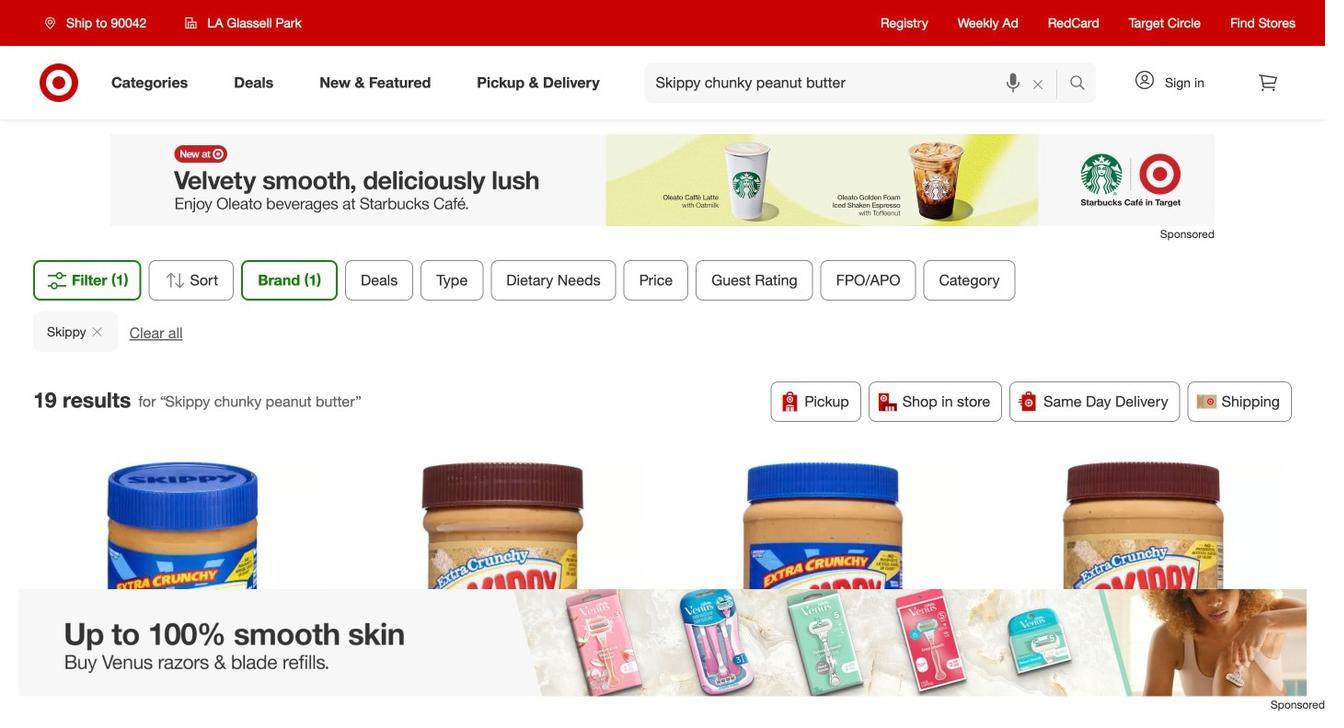 Task type: locate. For each thing, give the bounding box(es) containing it.
skippy chunky peanut butter - 40oz image
[[680, 463, 965, 717], [680, 463, 965, 717]]

0 vertical spatial advertisement element
[[110, 134, 1215, 226]]

skippy natural chunky peanut butter - 40oz image
[[1001, 463, 1285, 717], [1001, 463, 1285, 717]]

skippy chunky peanut butter - 16.3oz image
[[40, 463, 324, 717], [40, 463, 324, 717]]

advertisement element
[[110, 134, 1215, 226], [0, 590, 1325, 697]]

skippy natural super chunk peanut butter - 15oz image
[[360, 463, 645, 717], [360, 463, 645, 717]]

What can we help you find? suggestions appear below search field
[[645, 63, 1074, 103]]

1 vertical spatial advertisement element
[[0, 590, 1325, 697]]



Task type: vqa. For each thing, say whether or not it's contained in the screenshot.
'Help'
no



